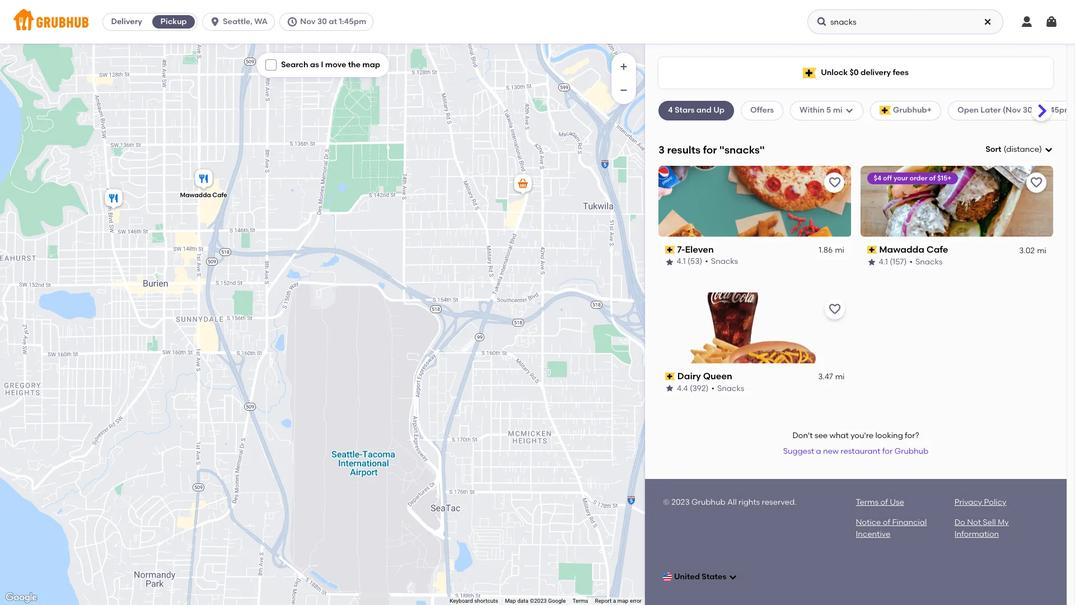 Task type: locate. For each thing, give the bounding box(es) containing it.
1 horizontal spatial map
[[618, 598, 629, 604]]

new
[[824, 447, 839, 456]]

1 horizontal spatial 30
[[1024, 106, 1033, 115]]

shortcuts
[[475, 598, 499, 604]]

0 vertical spatial at
[[329, 17, 337, 26]]

star icon image for 7-eleven
[[666, 258, 675, 266]]

a left new
[[817, 447, 822, 456]]

0 vertical spatial grubhub
[[895, 447, 929, 456]]

4.1 (53)
[[677, 257, 703, 266]]

0 vertical spatial grubhub plus flag logo image
[[804, 68, 817, 78]]

1 horizontal spatial •
[[712, 383, 715, 393]]

snacks down "queen"
[[718, 383, 745, 393]]

of inside notice of financial incentive
[[884, 518, 891, 528]]

mi right 5
[[834, 106, 843, 115]]

0 horizontal spatial svg image
[[729, 573, 738, 582]]

star icon image left 4.1 (157)
[[868, 258, 877, 266]]

for inside "button"
[[883, 447, 893, 456]]

0 vertical spatial for
[[703, 143, 718, 156]]

1:45pm
[[339, 17, 367, 26]]

0 vertical spatial terms
[[857, 498, 879, 507]]

mawadda cafe logo image
[[861, 166, 1054, 237]]

1 horizontal spatial grubhub plus flag logo image
[[880, 106, 891, 115]]

subscription pass image
[[666, 246, 676, 254], [868, 246, 878, 254]]

mawadda
[[180, 191, 211, 199], [880, 244, 925, 255]]

5
[[827, 106, 832, 115]]

4.1 for mawadda
[[880, 257, 889, 266]]

grubhub+
[[894, 106, 932, 115]]

mi right 3.47 on the bottom of the page
[[836, 372, 845, 382]]

grubhub plus flag logo image left unlock
[[804, 68, 817, 78]]

1 vertical spatial map
[[618, 598, 629, 604]]

what
[[830, 431, 849, 440]]

results
[[668, 143, 701, 156]]

subscription pass image for 7-eleven
[[666, 246, 676, 254]]

2 vertical spatial of
[[884, 518, 891, 528]]

0 horizontal spatial a
[[613, 598, 617, 604]]

for right results
[[703, 143, 718, 156]]

• right the (53)
[[706, 257, 709, 266]]

language select image
[[663, 573, 672, 582]]

grubhub down "for?"
[[895, 447, 929, 456]]

1 horizontal spatial a
[[817, 447, 822, 456]]

star icon image down subscription pass icon
[[666, 384, 675, 393]]

• snacks down "queen"
[[712, 383, 745, 393]]

grubhub plus flag logo image
[[804, 68, 817, 78], [880, 106, 891, 115]]

of for financial
[[884, 518, 891, 528]]

google image
[[3, 591, 40, 605]]

subscription pass image right the 1.86 mi
[[868, 246, 878, 254]]

terms
[[857, 498, 879, 507], [573, 598, 589, 604]]

eleven
[[686, 244, 715, 255]]

do not sell my information link
[[955, 518, 1010, 539]]

i
[[321, 60, 324, 69]]

dairy queen
[[678, 371, 733, 381]]

subscription pass image left 7-
[[666, 246, 676, 254]]

sell
[[984, 518, 997, 528]]

seattle,
[[223, 17, 253, 26]]

0 horizontal spatial 30
[[318, 17, 327, 26]]

4.1 left (157)
[[880, 257, 889, 266]]

grubhub
[[895, 447, 929, 456], [692, 498, 726, 507]]

0 vertical spatial 30
[[318, 17, 327, 26]]

0 horizontal spatial grubhub plus flag logo image
[[804, 68, 817, 78]]

1 vertical spatial a
[[613, 598, 617, 604]]

0 horizontal spatial mawadda
[[180, 191, 211, 199]]

save this restaurant image
[[829, 176, 842, 189], [1031, 176, 1044, 189]]

7 eleven image
[[512, 173, 535, 197]]

0 horizontal spatial •
[[706, 257, 709, 266]]

terms of use
[[857, 498, 905, 507]]

a
[[817, 447, 822, 456], [613, 598, 617, 604]]

snacks down eleven
[[712, 257, 739, 266]]

save this restaurant image down )
[[1031, 176, 1044, 189]]

map
[[505, 598, 516, 604]]

0 vertical spatial a
[[817, 447, 822, 456]]

)
[[1040, 145, 1043, 154]]

1 horizontal spatial for
[[883, 447, 893, 456]]

you're
[[851, 431, 874, 440]]

30 right '(nov'
[[1024, 106, 1033, 115]]

data
[[518, 598, 529, 604]]

terms up notice
[[857, 498, 879, 507]]

of for use
[[881, 498, 889, 507]]

7-eleven
[[678, 244, 715, 255]]

• snacks right (157)
[[910, 257, 943, 266]]

keyboard shortcuts
[[450, 598, 499, 604]]

• snacks for eleven
[[706, 257, 739, 266]]

2 horizontal spatial •
[[910, 257, 913, 266]]

1 horizontal spatial terms
[[857, 498, 879, 507]]

0 horizontal spatial mawadda cafe
[[180, 191, 227, 199]]

0 horizontal spatial terms
[[573, 598, 589, 604]]

of
[[930, 174, 936, 182], [881, 498, 889, 507], [884, 518, 891, 528]]

svg image
[[1021, 15, 1034, 29], [1046, 15, 1059, 29], [210, 16, 221, 27], [287, 16, 298, 27], [817, 16, 828, 27], [984, 17, 993, 26], [845, 106, 854, 115]]

mi for 7-eleven
[[836, 245, 845, 255]]

mawadda cafe
[[180, 191, 227, 199], [880, 244, 949, 255]]

2 subscription pass image from the left
[[868, 246, 878, 254]]

0 vertical spatial map
[[363, 60, 381, 69]]

1 subscription pass image from the left
[[666, 246, 676, 254]]

of left use
[[881, 498, 889, 507]]

map
[[363, 60, 381, 69], [618, 598, 629, 604]]

3.47 mi
[[819, 372, 845, 382]]

0 horizontal spatial map
[[363, 60, 381, 69]]

4.4 (392)
[[677, 383, 709, 393]]

of left $15+
[[930, 174, 936, 182]]

for?
[[906, 431, 920, 440]]

1 horizontal spatial save this restaurant image
[[1031, 176, 1044, 189]]

0 vertical spatial cafe
[[213, 191, 227, 199]]

plus icon image
[[619, 61, 630, 72]]

grubhub plus flag logo image for grubhub+
[[880, 106, 891, 115]]

4.1 down 7-
[[677, 257, 687, 266]]

grubhub plus flag logo image for unlock $0 delivery fees
[[804, 68, 817, 78]]

0 horizontal spatial subscription pass image
[[666, 246, 676, 254]]

do
[[955, 518, 966, 528]]

at left 1:45pm
[[329, 17, 337, 26]]

star icon image left 4.1 (53)
[[666, 258, 675, 266]]

svg image inside united states "button"
[[729, 573, 738, 582]]

1 vertical spatial grubhub
[[692, 498, 726, 507]]

4.1
[[677, 257, 687, 266], [880, 257, 889, 266]]

1 vertical spatial terms
[[573, 598, 589, 604]]

grubhub plus flag logo image left grubhub+
[[880, 106, 891, 115]]

grubhub inside "button"
[[895, 447, 929, 456]]

report
[[595, 598, 612, 604]]

terms left report
[[573, 598, 589, 604]]

search
[[281, 60, 308, 69]]

(53)
[[688, 257, 703, 266]]

• for queen
[[712, 383, 715, 393]]

1 vertical spatial of
[[881, 498, 889, 507]]

star icon image
[[666, 258, 675, 266], [868, 258, 877, 266], [666, 384, 675, 393]]

save this restaurant image left $4
[[829, 176, 842, 189]]

for down looking
[[883, 447, 893, 456]]

0 horizontal spatial 4.1
[[677, 257, 687, 266]]

grubhub left 'all' at the bottom right
[[692, 498, 726, 507]]

dairy
[[678, 371, 701, 381]]

svg image
[[1045, 145, 1054, 154], [729, 573, 738, 582]]

mi right 1.86
[[836, 245, 845, 255]]

save this restaurant button
[[825, 172, 845, 193], [1027, 172, 1047, 193], [825, 299, 845, 319]]

None field
[[986, 144, 1054, 155]]

7-
[[678, 244, 686, 255]]

1 vertical spatial mawadda
[[880, 244, 925, 255]]

1 horizontal spatial svg image
[[1045, 145, 1054, 154]]

save this restaurant button for dairy queen
[[825, 299, 845, 319]]

0 vertical spatial mawadda
[[180, 191, 211, 199]]

at left 1:45pm)
[[1035, 106, 1043, 115]]

1 vertical spatial grubhub plus flag logo image
[[880, 106, 891, 115]]

pickup
[[161, 17, 187, 26]]

1 vertical spatial at
[[1035, 106, 1043, 115]]

snacks
[[712, 257, 739, 266], [916, 257, 943, 266], [718, 383, 745, 393]]

0 horizontal spatial at
[[329, 17, 337, 26]]

30 right nov
[[318, 17, 327, 26]]

3.02 mi
[[1020, 245, 1047, 255]]

for
[[703, 143, 718, 156], [883, 447, 893, 456]]

• down "queen"
[[712, 383, 715, 393]]

2 4.1 from the left
[[880, 257, 889, 266]]

1 4.1 from the left
[[677, 257, 687, 266]]

map left error
[[618, 598, 629, 604]]

1 horizontal spatial 4.1
[[880, 257, 889, 266]]

1 vertical spatial svg image
[[729, 573, 738, 582]]

open later (nov 30 at 1:45pm)
[[958, 106, 1076, 115]]

report a map error link
[[595, 598, 642, 604]]

1 horizontal spatial grubhub
[[895, 447, 929, 456]]

1.86
[[820, 245, 834, 255]]

report a map error
[[595, 598, 642, 604]]

0 horizontal spatial cafe
[[213, 191, 227, 199]]

unlock $0 delivery fees
[[822, 68, 909, 77]]

suggest
[[784, 447, 815, 456]]

looking
[[876, 431, 904, 440]]

search as i move the map
[[281, 60, 381, 69]]

snacks right (157)
[[916, 257, 943, 266]]

not
[[968, 518, 982, 528]]

privacy policy link
[[955, 498, 1007, 507]]

all
[[728, 498, 737, 507]]

none field containing sort
[[986, 144, 1054, 155]]

svg image right states
[[729, 573, 738, 582]]

mi for mawadda cafe
[[1038, 245, 1047, 255]]

financial
[[893, 518, 928, 528]]

3 results for "snacks"
[[659, 143, 765, 156]]

of up incentive at right
[[884, 518, 891, 528]]

use
[[891, 498, 905, 507]]

a inside "button"
[[817, 447, 822, 456]]

• right (157)
[[910, 257, 913, 266]]

3.02
[[1020, 245, 1036, 255]]

terms of use link
[[857, 498, 905, 507]]

1 vertical spatial cafe
[[927, 244, 949, 255]]

•
[[706, 257, 709, 266], [910, 257, 913, 266], [712, 383, 715, 393]]

0 vertical spatial mawadda cafe
[[180, 191, 227, 199]]

a right report
[[613, 598, 617, 604]]

snacks for eleven
[[712, 257, 739, 266]]

terms link
[[573, 598, 589, 604]]

1 horizontal spatial subscription pass image
[[868, 246, 878, 254]]

• for cafe
[[910, 257, 913, 266]]

policy
[[985, 498, 1007, 507]]

0 horizontal spatial save this restaurant image
[[829, 176, 842, 189]]

1 vertical spatial for
[[883, 447, 893, 456]]

svg image right )
[[1045, 145, 1054, 154]]

©2023
[[530, 598, 547, 604]]

• snacks down eleven
[[706, 257, 739, 266]]

at
[[329, 17, 337, 26], [1035, 106, 1043, 115]]

0 vertical spatial svg image
[[1045, 145, 1054, 154]]

7-eleven logo image
[[659, 166, 852, 237]]

mi right 3.02 in the top right of the page
[[1038, 245, 1047, 255]]

map right the
[[363, 60, 381, 69]]

1 vertical spatial mawadda cafe
[[880, 244, 949, 255]]



Task type: vqa. For each thing, say whether or not it's contained in the screenshot.
burger and fries delivery image
no



Task type: describe. For each thing, give the bounding box(es) containing it.
nov 30 at 1:45pm button
[[280, 13, 378, 31]]

united states button
[[663, 567, 738, 587]]

4 stars and up
[[669, 106, 725, 115]]

google
[[549, 598, 566, 604]]

4.1 (157)
[[880, 257, 907, 266]]

mawadda inside map region
[[180, 191, 211, 199]]

suggest a new restaurant for grubhub
[[784, 447, 929, 456]]

subscription pass image for mawadda cafe
[[868, 246, 878, 254]]

rights
[[739, 498, 761, 507]]

1 horizontal spatial cafe
[[927, 244, 949, 255]]

save this restaurant button for 7-eleven
[[825, 172, 845, 193]]

privacy policy
[[955, 498, 1007, 507]]

dairy queen image
[[103, 187, 125, 212]]

offers
[[751, 106, 775, 115]]

map region
[[0, 0, 708, 605]]

delivery
[[111, 17, 142, 26]]

• for eleven
[[706, 257, 709, 266]]

distance
[[1007, 145, 1040, 154]]

1 horizontal spatial at
[[1035, 106, 1043, 115]]

don't see what you're looking for?
[[793, 431, 920, 440]]

snacks for cafe
[[916, 257, 943, 266]]

svg image for united states
[[729, 573, 738, 582]]

2 save this restaurant image from the left
[[1031, 176, 1044, 189]]

30 inside nov 30 at 1:45pm button
[[318, 17, 327, 26]]

$4 off your order of $15+
[[874, 174, 952, 182]]

unlock
[[822, 68, 848, 77]]

incentive
[[857, 529, 891, 539]]

1 vertical spatial 30
[[1024, 106, 1033, 115]]

$4
[[874, 174, 882, 182]]

main navigation navigation
[[0, 0, 1076, 44]]

mawadda cafe image
[[193, 168, 215, 192]]

my
[[999, 518, 1010, 528]]

1 save this restaurant image from the left
[[829, 176, 842, 189]]

open
[[958, 106, 979, 115]]

mi for dairy queen
[[836, 372, 845, 382]]

notice
[[857, 518, 882, 528]]

later
[[981, 106, 1002, 115]]

your
[[894, 174, 909, 182]]

united states
[[675, 572, 727, 582]]

suggest a new restaurant for grubhub button
[[779, 442, 934, 462]]

(392)
[[690, 383, 709, 393]]

dairy queen logo image
[[659, 292, 852, 364]]

as
[[310, 60, 319, 69]]

$0
[[850, 68, 859, 77]]

do not sell my information
[[955, 518, 1010, 539]]

cafe inside map region
[[213, 191, 227, 199]]

off
[[884, 174, 893, 182]]

error
[[630, 598, 642, 604]]

0 horizontal spatial grubhub
[[692, 498, 726, 507]]

1 horizontal spatial mawadda cafe
[[880, 244, 949, 255]]

a for report
[[613, 598, 617, 604]]

privacy
[[955, 498, 983, 507]]

(
[[1004, 145, 1007, 154]]

delivery
[[861, 68, 892, 77]]

1 horizontal spatial mawadda
[[880, 244, 925, 255]]

and
[[697, 106, 712, 115]]

minus icon image
[[619, 85, 630, 96]]

states
[[702, 572, 727, 582]]

star icon image for mawadda cafe
[[868, 258, 877, 266]]

3.47
[[819, 372, 834, 382]]

0 horizontal spatial for
[[703, 143, 718, 156]]

svg image for (
[[1045, 145, 1054, 154]]

seattle, wa
[[223, 17, 268, 26]]

information
[[955, 529, 1000, 539]]

4
[[669, 106, 673, 115]]

svg image inside seattle, wa button
[[210, 16, 221, 27]]

move
[[325, 60, 346, 69]]

seattle, wa button
[[202, 13, 280, 31]]

delivery button
[[103, 13, 150, 31]]

2023
[[672, 498, 690, 507]]

3
[[659, 143, 665, 156]]

within
[[800, 106, 825, 115]]

queen
[[704, 371, 733, 381]]

notice of financial incentive link
[[857, 518, 928, 539]]

nov
[[300, 17, 316, 26]]

1.86 mi
[[820, 245, 845, 255]]

$15+
[[938, 174, 952, 182]]

keyboard
[[450, 598, 473, 604]]

(157)
[[890, 257, 907, 266]]

snacks for queen
[[718, 383, 745, 393]]

a for suggest
[[817, 447, 822, 456]]

• snacks for cafe
[[910, 257, 943, 266]]

(nov
[[1004, 106, 1022, 115]]

star icon image for dairy queen
[[666, 384, 675, 393]]

©
[[663, 498, 670, 507]]

don't
[[793, 431, 813, 440]]

nov 30 at 1:45pm
[[300, 17, 367, 26]]

notice of financial incentive
[[857, 518, 928, 539]]

stars
[[675, 106, 695, 115]]

map data ©2023 google
[[505, 598, 566, 604]]

0 vertical spatial of
[[930, 174, 936, 182]]

"snacks"
[[720, 143, 765, 156]]

subscription pass image
[[666, 373, 676, 380]]

svg image inside nov 30 at 1:45pm button
[[287, 16, 298, 27]]

restaurant
[[841, 447, 881, 456]]

at inside nov 30 at 1:45pm button
[[329, 17, 337, 26]]

united
[[675, 572, 700, 582]]

• snacks for queen
[[712, 383, 745, 393]]

1:45pm)
[[1045, 106, 1076, 115]]

save this restaurant image
[[829, 302, 842, 316]]

order
[[910, 174, 928, 182]]

pickup button
[[150, 13, 197, 31]]

mawadda cafe inside map region
[[180, 191, 227, 199]]

keyboard shortcuts button
[[450, 597, 499, 605]]

terms for terms of use
[[857, 498, 879, 507]]

see
[[815, 431, 828, 440]]

Search for food, convenience, alcohol... search field
[[808, 10, 1004, 34]]

up
[[714, 106, 725, 115]]

4.1 for 7-
[[677, 257, 687, 266]]

wa
[[255, 17, 268, 26]]

terms for "terms" link
[[573, 598, 589, 604]]



